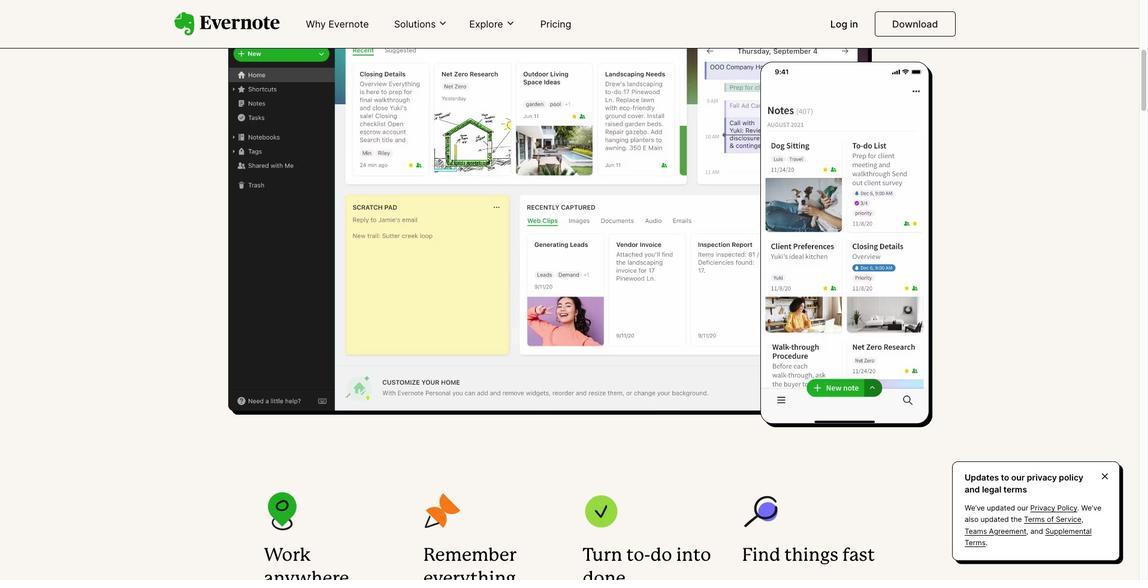 Task type: locate. For each thing, give the bounding box(es) containing it.
updated up the
[[987, 504, 1016, 513]]

explore button
[[466, 17, 519, 31]]

our up the
[[1018, 504, 1029, 513]]

1 vertical spatial and
[[1031, 527, 1044, 536]]

turn
[[583, 548, 623, 565]]

privacy
[[1027, 472, 1057, 483]]

1 horizontal spatial and
[[1031, 527, 1044, 536]]

our
[[1012, 472, 1025, 483], [1018, 504, 1029, 513]]

terms inside terms of service , teams agreement , and
[[1025, 515, 1045, 524]]

1 horizontal spatial we've
[[1082, 504, 1102, 513]]

1 vertical spatial .
[[986, 538, 988, 547]]

updated up the teams agreement link
[[981, 515, 1009, 524]]

the
[[1011, 515, 1023, 524]]

of
[[1047, 515, 1054, 524]]

our inside updates to our privacy policy and legal terms
[[1012, 472, 1025, 483]]

terms
[[1025, 515, 1045, 524], [965, 538, 986, 547]]

.
[[1078, 504, 1080, 513], [986, 538, 988, 547]]

and
[[965, 484, 980, 494], [1031, 527, 1044, 536]]

. inside . we've also updated the
[[1078, 504, 1080, 513]]

1 vertical spatial ,
[[1027, 527, 1029, 536]]

1 horizontal spatial terms
[[1025, 515, 1045, 524]]

our for privacy
[[1012, 472, 1025, 483]]

we've right policy at the bottom of the page
[[1082, 504, 1102, 513]]

1 vertical spatial our
[[1018, 504, 1029, 513]]

find things fast
[[742, 548, 875, 565]]

work anywhere
[[264, 548, 349, 580]]

we've
[[965, 504, 985, 513], [1082, 504, 1102, 513]]

pricing
[[541, 18, 572, 30]]

1 horizontal spatial ,
[[1082, 515, 1084, 524]]

0 horizontal spatial and
[[965, 484, 980, 494]]

and down . we've also updated the
[[1031, 527, 1044, 536]]

work
[[264, 548, 311, 565]]

our up terms
[[1012, 472, 1025, 483]]

1 we've from the left
[[965, 504, 985, 513]]

0 horizontal spatial terms
[[965, 538, 986, 547]]

explore
[[470, 18, 503, 30]]

0 vertical spatial our
[[1012, 472, 1025, 483]]

, down . we've also updated the
[[1027, 527, 1029, 536]]

0 horizontal spatial we've
[[965, 504, 985, 513]]

1 vertical spatial updated
[[981, 515, 1009, 524]]

why evernote link
[[299, 13, 376, 36]]

evernote logo image
[[174, 12, 280, 36]]

everything
[[424, 571, 516, 580]]

done
[[583, 571, 626, 580]]

and down updates
[[965, 484, 980, 494]]

things
[[785, 548, 839, 565]]

agreement
[[990, 527, 1027, 536]]

1 horizontal spatial .
[[1078, 504, 1080, 513]]

0 vertical spatial updated
[[987, 504, 1016, 513]]

0 vertical spatial terms
[[1025, 515, 1045, 524]]

, up supplemental
[[1082, 515, 1084, 524]]

0 horizontal spatial .
[[986, 538, 988, 547]]

updated
[[987, 504, 1016, 513], [981, 515, 1009, 524]]

we've updated our privacy policy
[[965, 504, 1078, 513]]

evernote
[[329, 18, 369, 30]]

2 we've from the left
[[1082, 504, 1102, 513]]

terms down privacy
[[1025, 515, 1045, 524]]

we've up also
[[965, 504, 985, 513]]

legal
[[983, 484, 1002, 494]]

. down the teams agreement link
[[986, 538, 988, 547]]

,
[[1082, 515, 1084, 524], [1027, 527, 1029, 536]]

0 horizontal spatial ,
[[1027, 527, 1029, 536]]

terms down teams
[[965, 538, 986, 547]]

0 vertical spatial and
[[965, 484, 980, 494]]

. up 'service'
[[1078, 504, 1080, 513]]

pricing link
[[533, 13, 579, 36]]

1 vertical spatial terms
[[965, 538, 986, 547]]

anywhere
[[264, 571, 349, 580]]

privacy
[[1031, 504, 1056, 513]]

remember everything
[[424, 548, 517, 580]]

policy
[[1060, 472, 1084, 483]]

0 vertical spatial .
[[1078, 504, 1080, 513]]

home-widgets hero screen image
[[174, 0, 966, 430]]

our for privacy
[[1018, 504, 1029, 513]]



Task type: describe. For each thing, give the bounding box(es) containing it.
search icon image
[[741, 492, 780, 531]]

. we've also updated the
[[965, 504, 1102, 524]]

to-
[[627, 548, 651, 565]]

supplemental terms link
[[965, 527, 1092, 547]]

why evernote
[[306, 18, 369, 30]]

solutions button
[[391, 17, 452, 31]]

solutions
[[394, 18, 436, 30]]

turn to-do into done
[[583, 548, 711, 580]]

updates
[[965, 472, 999, 483]]

and inside updates to our privacy policy and legal terms
[[965, 484, 980, 494]]

log
[[831, 18, 848, 30]]

privacy policy link
[[1031, 504, 1078, 513]]

. for . we've also updated the
[[1078, 504, 1080, 513]]

updates to our privacy policy and legal terms
[[965, 472, 1084, 494]]

to
[[1002, 472, 1010, 483]]

0 vertical spatial ,
[[1082, 515, 1084, 524]]

terms of service , teams agreement , and
[[965, 515, 1084, 536]]

pin icon image
[[422, 492, 461, 531]]

download link
[[875, 11, 956, 37]]

terms
[[1004, 484, 1028, 494]]

updated inside . we've also updated the
[[981, 515, 1009, 524]]

in
[[850, 18, 859, 30]]

log in link
[[824, 13, 866, 36]]

into
[[676, 548, 711, 565]]

download
[[893, 18, 939, 30]]

we've inside . we've also updated the
[[1082, 504, 1102, 513]]

also
[[965, 515, 979, 524]]

supplemental
[[1046, 527, 1092, 536]]

teams
[[965, 527, 988, 536]]

location icon image
[[263, 492, 301, 531]]

. for .
[[986, 538, 988, 547]]

terms inside supplemental terms
[[965, 538, 986, 547]]

terms of service link
[[1025, 515, 1082, 524]]

service
[[1056, 515, 1082, 524]]

supplemental terms
[[965, 527, 1092, 547]]

teams agreement link
[[965, 527, 1027, 536]]

fast
[[843, 548, 875, 565]]

check icon image
[[582, 492, 620, 531]]

log in
[[831, 18, 859, 30]]

remember
[[424, 548, 517, 565]]

find
[[742, 548, 781, 565]]

why
[[306, 18, 326, 30]]

do
[[651, 548, 672, 565]]

and inside terms of service , teams agreement , and
[[1031, 527, 1044, 536]]

policy
[[1058, 504, 1078, 513]]



Task type: vqa. For each thing, say whether or not it's contained in the screenshot.
our within Updates to our privacy policy and legal terms
yes



